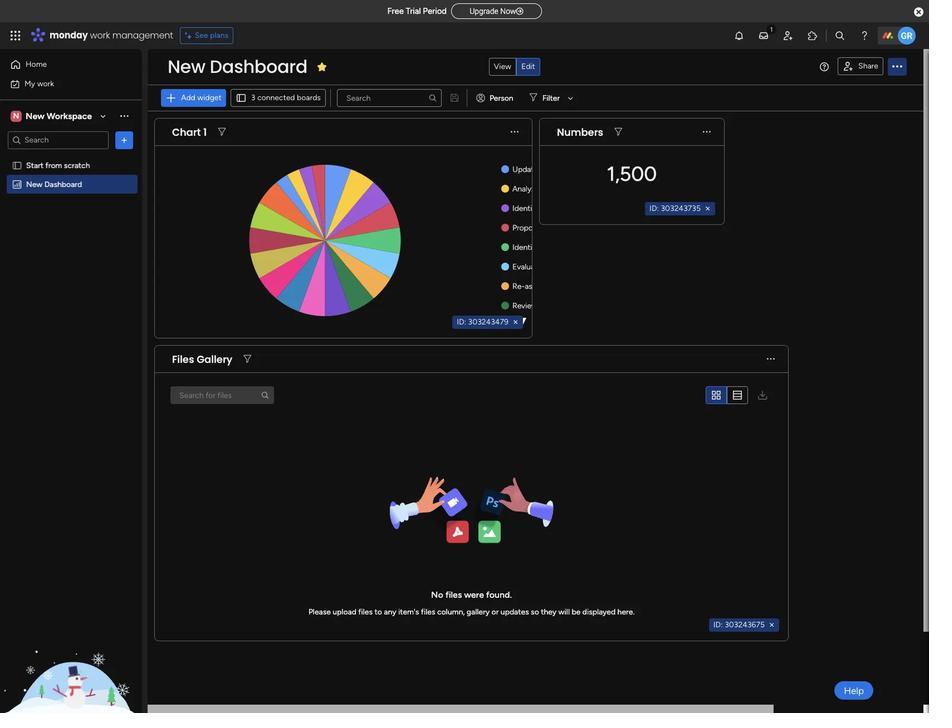 Task type: locate. For each thing, give the bounding box(es) containing it.
timeline
[[567, 165, 595, 174]]

1 vertical spatial search image
[[261, 391, 270, 400]]

0 vertical spatial remove image
[[512, 318, 521, 327]]

1 horizontal spatial search image
[[428, 94, 437, 103]]

review
[[513, 301, 537, 311]]

0 vertical spatial v2 funnel image
[[218, 128, 226, 136]]

id: left 303243675
[[714, 621, 723, 630]]

option
[[0, 155, 142, 158]]

1 horizontal spatial id:
[[650, 204, 659, 213]]

id:
[[650, 204, 659, 213], [457, 318, 467, 327], [714, 621, 723, 630]]

invite members image
[[783, 30, 794, 41]]

none search field inside new dashboard banner
[[337, 89, 442, 107]]

1 vertical spatial id:
[[457, 318, 467, 327]]

1 identify from the top
[[513, 204, 539, 213]]

1 horizontal spatial more dots image
[[703, 128, 711, 136]]

new inside list box
[[26, 180, 43, 189]]

2 identify from the top
[[513, 243, 539, 252]]

1 horizontal spatial dashboard
[[210, 54, 308, 79]]

item's
[[398, 608, 419, 617]]

remove image inside id: 303243479 element
[[512, 318, 521, 327]]

and
[[574, 223, 587, 233], [576, 243, 589, 252]]

gallery layout group
[[706, 387, 748, 405]]

1 vertical spatial remove image
[[768, 621, 777, 630]]

updates right or
[[501, 608, 529, 617]]

0 horizontal spatial work
[[37, 79, 54, 88]]

help image
[[859, 30, 870, 41]]

new for public dashboard icon
[[26, 180, 43, 189]]

data
[[569, 184, 584, 194]]

2 vertical spatial new
[[26, 180, 43, 189]]

0 vertical spatial search image
[[428, 94, 437, 103]]

more dots image
[[511, 128, 519, 136], [703, 128, 711, 136], [767, 355, 775, 364]]

please
[[309, 608, 331, 617]]

new dashboard down from
[[26, 180, 82, 189]]

management
[[112, 29, 173, 42]]

remove image right 303243675
[[768, 621, 777, 630]]

2 horizontal spatial id:
[[714, 621, 723, 630]]

1 vertical spatial updates
[[501, 608, 529, 617]]

free trial period
[[388, 6, 447, 16]]

list box
[[0, 154, 142, 344]]

gallery
[[197, 352, 233, 366]]

workspace selection element
[[11, 110, 94, 123]]

0 vertical spatial project
[[540, 165, 565, 174]]

1 vertical spatial and
[[576, 243, 589, 252]]

new inside workspace selection element
[[26, 111, 45, 121]]

connected
[[257, 93, 295, 103]]

1 vertical spatial identify
[[513, 243, 539, 252]]

2 vertical spatial id:
[[714, 621, 723, 630]]

dashboard down start from scratch
[[44, 180, 82, 189]]

new right n
[[26, 111, 45, 121]]

0 vertical spatial work
[[90, 29, 110, 42]]

display modes group
[[489, 58, 541, 76]]

help button
[[835, 682, 874, 701]]

project for update
[[540, 165, 565, 174]]

no
[[431, 590, 443, 600]]

menu image
[[820, 62, 829, 71]]

new
[[168, 54, 205, 79], [26, 111, 45, 121], [26, 180, 43, 189]]

found.
[[486, 590, 512, 600]]

angle down image
[[640, 207, 645, 215]]

0 vertical spatial identify
[[513, 204, 539, 213]]

please upload files to any item's files column, gallery or updates so they will be displayed here.
[[309, 608, 635, 617]]

project up the analyze project data at the right of page
[[540, 165, 565, 174]]

1 horizontal spatial remove image
[[768, 621, 777, 630]]

id: left the 303243479
[[457, 318, 467, 327]]

0 horizontal spatial id:
[[457, 318, 467, 327]]

v2 funnel image right gallery
[[244, 355, 251, 364]]

1 vertical spatial dashboard
[[44, 180, 82, 189]]

files right item's in the left bottom of the page
[[421, 608, 435, 617]]

review old project's goals
[[513, 301, 602, 311]]

0 horizontal spatial to
[[375, 608, 382, 617]]

1 horizontal spatial v2 funnel image
[[244, 355, 251, 364]]

remove image for id: 303243479
[[512, 318, 521, 327]]

0 horizontal spatial search image
[[261, 391, 270, 400]]

remove image for id: 303243675
[[768, 621, 777, 630]]

0 vertical spatial updates
[[589, 223, 617, 233]]

1 vertical spatial project
[[542, 184, 567, 194]]

and up identify strengths and weaknesses
[[574, 223, 587, 233]]

none search field filter dashboard by text
[[337, 89, 442, 107]]

work right monday
[[90, 29, 110, 42]]

project for analyze
[[542, 184, 567, 194]]

files right no
[[446, 590, 462, 600]]

0 horizontal spatial new dashboard
[[26, 180, 82, 189]]

search image inside 'search box'
[[428, 94, 437, 103]]

dashboard
[[210, 54, 308, 79], [44, 180, 82, 189]]

updates down the improvement
[[589, 223, 617, 233]]

search image
[[428, 94, 437, 103], [261, 391, 270, 400]]

Search in workspace field
[[23, 134, 93, 147]]

old
[[539, 301, 550, 311]]

0 vertical spatial and
[[574, 223, 587, 233]]

and up "performance"
[[576, 243, 589, 252]]

trial
[[406, 6, 421, 16]]

0 horizontal spatial v2 funnel image
[[218, 128, 226, 136]]

1 vertical spatial v2 funnel image
[[244, 355, 251, 364]]

to left any
[[375, 608, 382, 617]]

1 horizontal spatial updates
[[589, 223, 617, 233]]

new up the "add"
[[168, 54, 205, 79]]

updates
[[589, 223, 617, 233], [501, 608, 529, 617]]

0 horizontal spatial remove image
[[512, 318, 521, 327]]

dashboard inside banner
[[210, 54, 308, 79]]

share
[[859, 61, 879, 71]]

update
[[513, 165, 538, 174]]

workspace
[[47, 111, 92, 121]]

notifications image
[[734, 30, 745, 41]]

0 vertical spatial new dashboard
[[168, 54, 308, 79]]

0 vertical spatial dashboard
[[210, 54, 308, 79]]

new dashboard up 3
[[168, 54, 308, 79]]

identify for identify areas for improvement
[[513, 204, 539, 213]]

remove image
[[704, 205, 713, 213]]

evaluate
[[513, 262, 542, 272]]

project down 'update project timeline'
[[542, 184, 567, 194]]

identify down analyze
[[513, 204, 539, 213]]

remove image
[[512, 318, 521, 327], [768, 621, 777, 630]]

new dashboard
[[168, 54, 308, 79], [26, 180, 82, 189]]

dapulse rightstroke image
[[516, 7, 524, 16]]

view button
[[489, 58, 517, 76]]

or
[[492, 608, 499, 617]]

plans
[[210, 31, 229, 40]]

id: 303243675 element
[[709, 619, 780, 633]]

team's
[[544, 262, 567, 272]]

0 horizontal spatial dashboard
[[44, 180, 82, 189]]

identify areas for improvement
[[513, 204, 619, 213]]

search everything image
[[835, 30, 846, 41]]

0 horizontal spatial more dots image
[[511, 128, 519, 136]]

0 horizontal spatial files
[[359, 608, 373, 617]]

more dots image for numbers
[[703, 128, 711, 136]]

work right my
[[37, 79, 54, 88]]

id: inside id: 303243735 element
[[650, 204, 659, 213]]

dashboard up 3
[[210, 54, 308, 79]]

project's
[[552, 301, 582, 311]]

303243479
[[468, 318, 509, 327]]

3 connected boards
[[251, 93, 321, 103]]

to for team
[[568, 282, 576, 291]]

files right upload
[[359, 608, 373, 617]]

identify down propose
[[513, 243, 539, 252]]

dapulse close image
[[915, 7, 924, 18]]

id: 303243675
[[714, 621, 765, 630]]

more options image
[[893, 62, 903, 72]]

1,500
[[607, 162, 657, 186]]

1 vertical spatial new
[[26, 111, 45, 121]]

new right public dashboard icon
[[26, 180, 43, 189]]

0 vertical spatial id:
[[650, 204, 659, 213]]

person
[[490, 93, 514, 103]]

1 vertical spatial to
[[375, 608, 382, 617]]

1 horizontal spatial to
[[568, 282, 576, 291]]

were
[[464, 590, 484, 600]]

see plans button
[[180, 27, 234, 44]]

workspace image
[[11, 110, 22, 122]]

my
[[25, 79, 35, 88]]

v2 funnel image right 1
[[218, 128, 226, 136]]

see plans
[[195, 31, 229, 40]]

share button
[[838, 57, 884, 75]]

remove image down 'review'
[[512, 318, 521, 327]]

identify
[[513, 204, 539, 213], [513, 243, 539, 252]]

v2 funnel image
[[218, 128, 226, 136], [244, 355, 251, 364]]

1 horizontal spatial work
[[90, 29, 110, 42]]

1 vertical spatial new dashboard
[[26, 180, 82, 189]]

Filter dashboard by text search field
[[337, 89, 442, 107]]

public board image
[[12, 160, 22, 171]]

to left team
[[568, 282, 576, 291]]

None search field
[[337, 89, 442, 107], [171, 387, 274, 405], [171, 387, 274, 405]]

work inside button
[[37, 79, 54, 88]]

1
[[203, 125, 207, 139]]

propose
[[513, 223, 541, 233]]

3 connected boards button
[[231, 89, 326, 107]]

0 vertical spatial new
[[168, 54, 205, 79]]

1 vertical spatial work
[[37, 79, 54, 88]]

files
[[446, 590, 462, 600], [359, 608, 373, 617], [421, 608, 435, 617]]

id: right angle down icon
[[650, 204, 659, 213]]

3
[[251, 93, 255, 103]]

widget
[[197, 93, 222, 103]]

upgrade now
[[470, 7, 516, 16]]

remove image inside id: 303243675 element
[[768, 621, 777, 630]]

1 horizontal spatial new dashboard
[[168, 54, 308, 79]]

monday work management
[[50, 29, 173, 42]]

project
[[540, 165, 565, 174], [542, 184, 567, 194]]

0 vertical spatial to
[[568, 282, 576, 291]]

id: inside id: 303243479 element
[[457, 318, 467, 327]]



Task type: vqa. For each thing, say whether or not it's contained in the screenshot.
"New"
yes



Task type: describe. For each thing, give the bounding box(es) containing it.
changes
[[543, 223, 572, 233]]

no files were found.
[[431, 590, 512, 600]]

period
[[423, 6, 447, 16]]

apps image
[[808, 30, 819, 41]]

analyze project data
[[513, 184, 584, 194]]

weaknesses
[[591, 243, 632, 252]]

my work button
[[7, 75, 120, 93]]

v2 funnel image
[[615, 128, 622, 136]]

free
[[388, 6, 404, 16]]

improvement
[[573, 204, 619, 213]]

scratch
[[64, 161, 90, 170]]

work for monday
[[90, 29, 110, 42]]

and for changes
[[574, 223, 587, 233]]

new inside banner
[[168, 54, 205, 79]]

from
[[45, 161, 62, 170]]

arrow down image
[[564, 91, 577, 105]]

now
[[501, 7, 516, 16]]

workspace options image
[[119, 110, 130, 122]]

1 horizontal spatial files
[[421, 608, 435, 617]]

New Dashboard field
[[165, 54, 310, 79]]

start from scratch
[[26, 161, 90, 170]]

help
[[844, 686, 864, 697]]

0 horizontal spatial updates
[[501, 608, 529, 617]]

id: 303243479 element
[[453, 316, 523, 329]]

boards
[[297, 93, 321, 103]]

identify for identify strengths and weaknesses
[[513, 243, 539, 252]]

2 horizontal spatial files
[[446, 590, 462, 600]]

person button
[[472, 89, 520, 107]]

lottie animation image
[[0, 601, 142, 714]]

home button
[[7, 56, 120, 74]]

more dots image for chart 1
[[511, 128, 519, 136]]

303243735
[[661, 204, 701, 213]]

performance
[[569, 262, 613, 272]]

so
[[531, 608, 539, 617]]

files
[[172, 352, 194, 366]]

2 horizontal spatial more dots image
[[767, 355, 775, 364]]

will
[[559, 608, 570, 617]]

team
[[578, 282, 595, 291]]

see
[[195, 31, 208, 40]]

areas
[[541, 204, 559, 213]]

dashboard inside list box
[[44, 180, 82, 189]]

list box containing start from scratch
[[0, 154, 142, 344]]

numbers
[[557, 125, 604, 139]]

gallery
[[467, 608, 490, 617]]

and for strengths
[[576, 243, 589, 252]]

options image
[[119, 135, 130, 146]]

inbox image
[[758, 30, 770, 41]]

view
[[494, 62, 512, 71]]

add
[[181, 93, 195, 103]]

id: 303243479
[[457, 318, 509, 327]]

edit
[[522, 62, 535, 71]]

analyze
[[513, 184, 540, 194]]

any
[[384, 608, 397, 617]]

add widget
[[181, 93, 222, 103]]

1 image
[[767, 23, 777, 35]]

id: inside id: 303243675 element
[[714, 621, 723, 630]]

column,
[[437, 608, 465, 617]]

id: 303243735
[[650, 204, 701, 213]]

filter button
[[525, 89, 577, 107]]

greg robinson image
[[898, 27, 916, 45]]

tasks
[[549, 282, 566, 291]]

goals
[[584, 301, 602, 311]]

chart 1
[[172, 125, 207, 139]]

for
[[561, 204, 571, 213]]

upgrade
[[470, 7, 499, 16]]

to for any
[[375, 608, 382, 617]]

lottie animation element
[[0, 601, 142, 714]]

new workspace
[[26, 111, 92, 121]]

start
[[26, 161, 43, 170]]

id: for chart 1
[[457, 318, 467, 327]]

new dashboard inside banner
[[168, 54, 308, 79]]

chart
[[172, 125, 201, 139]]

assign
[[525, 282, 547, 291]]

re-
[[513, 282, 525, 291]]

edit button
[[517, 58, 541, 76]]

new dashboard banner
[[148, 49, 924, 111]]

re-assign tasks to team
[[513, 282, 595, 291]]

id: for numbers
[[650, 204, 659, 213]]

monday
[[50, 29, 88, 42]]

they
[[541, 608, 557, 617]]

remove from favorites image
[[317, 61, 328, 72]]

select product image
[[10, 30, 21, 41]]

filter
[[543, 93, 560, 103]]

propose changes and updates
[[513, 223, 617, 233]]

identify strengths and weaknesses
[[513, 243, 632, 252]]

id: 303243735 element
[[645, 202, 716, 216]]

303243675
[[725, 621, 765, 630]]

upgrade now link
[[451, 3, 542, 19]]

my work
[[25, 79, 54, 88]]

here.
[[618, 608, 635, 617]]

evaluate team's performance
[[513, 262, 613, 272]]

be
[[572, 608, 581, 617]]

files gallery
[[172, 352, 233, 366]]

update project timeline
[[513, 165, 595, 174]]

n
[[13, 111, 19, 121]]

strengths
[[541, 243, 574, 252]]

work for my
[[37, 79, 54, 88]]

public dashboard image
[[12, 179, 22, 190]]

add widget button
[[161, 89, 226, 107]]

new for workspace image
[[26, 111, 45, 121]]

upload
[[333, 608, 357, 617]]

home
[[26, 60, 47, 69]]



